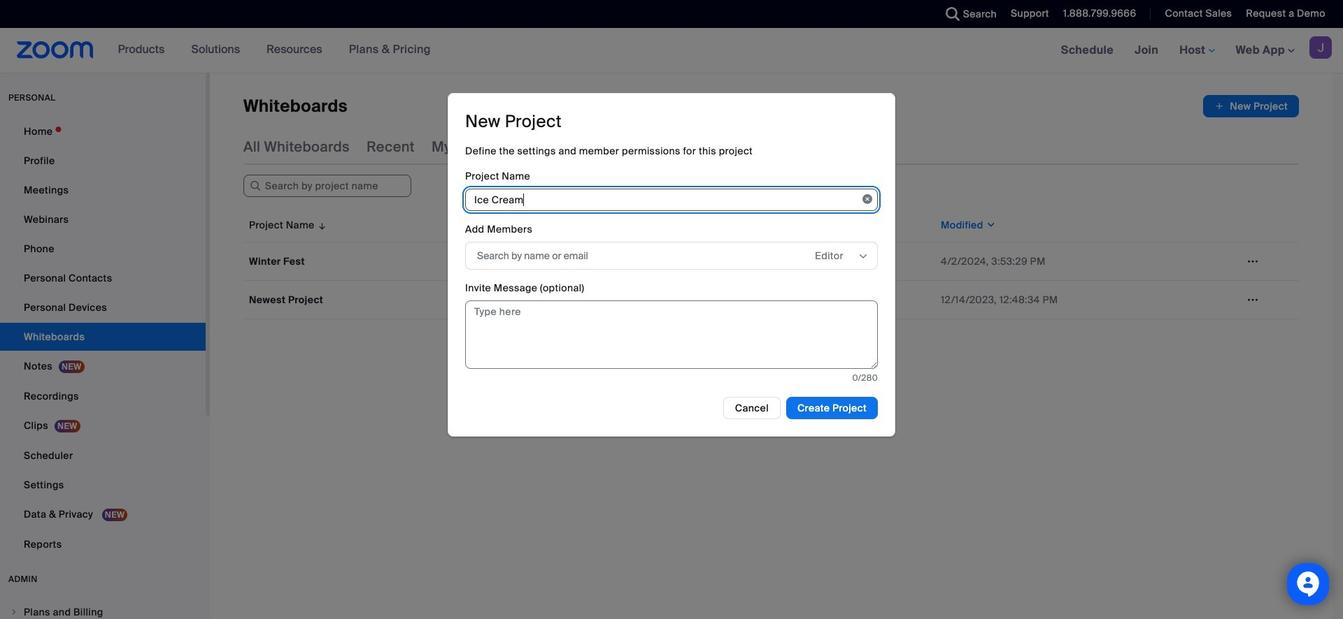 Task type: locate. For each thing, give the bounding box(es) containing it.
dialog
[[448, 93, 895, 437]]

add image
[[1214, 99, 1224, 113]]

application
[[243, 208, 1309, 330]]

edit project image
[[1242, 255, 1264, 268]]

heading
[[465, 110, 562, 132]]

banner
[[0, 28, 1343, 73]]

personal menu menu
[[0, 118, 206, 560]]

tabs of all whiteboard page tab list
[[243, 129, 855, 165]]

Search by name or email,Search by name or email text field
[[477, 245, 786, 266]]

Invite Message (optional) text field
[[465, 301, 878, 369]]



Task type: describe. For each thing, give the bounding box(es) containing it.
Search text field
[[243, 175, 411, 197]]

product information navigation
[[107, 28, 441, 73]]

show options image
[[858, 251, 869, 262]]

edit project image
[[1242, 294, 1264, 306]]

arrow down image
[[314, 217, 327, 234]]

e.g. Happy Crew text field
[[465, 189, 878, 211]]

meetings navigation
[[1050, 28, 1343, 73]]



Task type: vqa. For each thing, say whether or not it's contained in the screenshot.
"dialog"
yes



